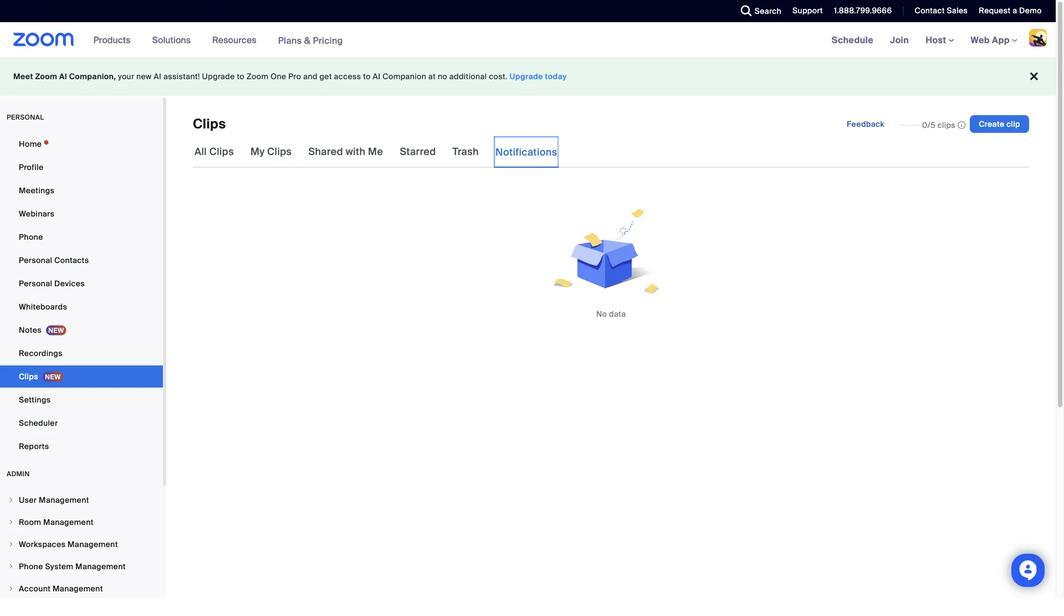 Task type: vqa. For each thing, say whether or not it's contained in the screenshot.
Search Contacts Input text field
no



Task type: locate. For each thing, give the bounding box(es) containing it.
product information navigation
[[85, 22, 351, 58]]

meetings link
[[0, 180, 163, 202]]

1 phone from the top
[[19, 232, 43, 242]]

right image left room
[[8, 519, 14, 526]]

and
[[303, 72, 318, 82]]

right image
[[8, 542, 14, 548], [8, 564, 14, 570], [8, 586, 14, 593]]

profile link
[[0, 156, 163, 178]]

2 vertical spatial right image
[[8, 586, 14, 593]]

clips
[[193, 116, 226, 133], [209, 146, 234, 158], [267, 146, 292, 158], [19, 372, 38, 382]]

zoom
[[35, 72, 57, 82], [247, 72, 269, 82]]

right image left user
[[8, 497, 14, 504]]

0/5 clips
[[922, 120, 956, 130]]

support
[[793, 6, 823, 16]]

notes
[[19, 325, 42, 335]]

personal devices link
[[0, 273, 163, 295]]

3 right image from the top
[[8, 586, 14, 593]]

recordings
[[19, 348, 62, 359]]

demo
[[1019, 6, 1042, 16]]

phone inside personal menu 'menu'
[[19, 232, 43, 242]]

clips right my
[[267, 146, 292, 158]]

0 horizontal spatial ai
[[59, 72, 67, 82]]

ai
[[59, 72, 67, 82], [154, 72, 161, 82], [373, 72, 381, 82]]

home link
[[0, 133, 163, 155]]

room
[[19, 517, 41, 528]]

personal up whiteboards
[[19, 279, 52, 289]]

get
[[320, 72, 332, 82]]

ai left companion
[[373, 72, 381, 82]]

2 to from the left
[[363, 72, 371, 82]]

shared
[[308, 146, 343, 158]]

tabs of clips tab list
[[193, 136, 559, 168]]

search
[[755, 6, 782, 16]]

management up the 'workspaces management'
[[43, 517, 94, 528]]

management down room management menu item at the bottom of the page
[[68, 540, 118, 550]]

workspaces management
[[19, 540, 118, 550]]

right image inside phone system management menu item
[[8, 564, 14, 570]]

meet
[[13, 72, 33, 82]]

recordings link
[[0, 343, 163, 365]]

upgrade down product information navigation
[[202, 72, 235, 82]]

2 horizontal spatial ai
[[373, 72, 381, 82]]

1 vertical spatial personal
[[19, 279, 52, 289]]

personal devices
[[19, 279, 85, 289]]

to right access
[[363, 72, 371, 82]]

to
[[237, 72, 244, 82], [363, 72, 371, 82]]

1 horizontal spatial ai
[[154, 72, 161, 82]]

profile
[[19, 162, 43, 172]]

no
[[596, 309, 607, 319]]

right image inside workspaces management menu item
[[8, 542, 14, 548]]

admin menu menu
[[0, 490, 163, 599]]

ai right new
[[154, 72, 161, 82]]

create
[[979, 119, 1005, 129]]

1 right image from the top
[[8, 497, 14, 504]]

zoom right the meet
[[35, 72, 57, 82]]

request a demo link
[[971, 0, 1056, 22], [979, 6, 1042, 16]]

1.888.799.9666 button
[[826, 0, 895, 22], [834, 6, 892, 16]]

meet zoom ai companion, footer
[[0, 58, 1056, 96]]

1 horizontal spatial upgrade
[[510, 72, 543, 82]]

companion
[[383, 72, 426, 82]]

1 vertical spatial phone
[[19, 562, 43, 572]]

1 ai from the left
[[59, 72, 67, 82]]

clips inside personal menu 'menu'
[[19, 372, 38, 382]]

contacts
[[54, 255, 89, 266]]

with
[[346, 146, 366, 158]]

management for room management
[[43, 517, 94, 528]]

right image left the 'account'
[[8, 586, 14, 593]]

settings
[[19, 395, 51, 405]]

clips right the all
[[209, 146, 234, 158]]

your
[[118, 72, 134, 82]]

1 upgrade from the left
[[202, 72, 235, 82]]

upgrade
[[202, 72, 235, 82], [510, 72, 543, 82]]

whiteboards
[[19, 302, 67, 312]]

0 vertical spatial right image
[[8, 497, 14, 504]]

admin
[[7, 470, 30, 479]]

1 horizontal spatial zoom
[[247, 72, 269, 82]]

1 personal from the top
[[19, 255, 52, 266]]

web app button
[[971, 34, 1018, 46]]

right image for workspaces management
[[8, 542, 14, 548]]

clips link
[[0, 366, 163, 388]]

clips up settings
[[19, 372, 38, 382]]

2 right image from the top
[[8, 519, 14, 526]]

ai left companion,
[[59, 72, 67, 82]]

contact sales
[[915, 6, 968, 16]]

workspaces
[[19, 540, 66, 550]]

account management
[[19, 584, 103, 594]]

1 right image from the top
[[8, 542, 14, 548]]

2 right image from the top
[[8, 564, 14, 570]]

assistant!
[[164, 72, 200, 82]]

user management
[[19, 495, 89, 506]]

management down phone system management menu item
[[53, 584, 103, 594]]

today
[[545, 72, 567, 82]]

personal for personal contacts
[[19, 255, 52, 266]]

scheduler
[[19, 418, 58, 429]]

0 vertical spatial phone
[[19, 232, 43, 242]]

pro
[[288, 72, 301, 82]]

upgrade right the "cost."
[[510, 72, 543, 82]]

personal
[[19, 255, 52, 266], [19, 279, 52, 289]]

right image inside room management menu item
[[8, 519, 14, 526]]

room management menu item
[[0, 512, 163, 533]]

meet zoom ai companion, your new ai assistant! upgrade to zoom one pro and get access to ai companion at no additional cost. upgrade today
[[13, 72, 567, 82]]

2 phone from the top
[[19, 562, 43, 572]]

right image inside user management menu item
[[8, 497, 14, 504]]

to down resources dropdown button
[[237, 72, 244, 82]]

right image for user management
[[8, 497, 14, 504]]

3 ai from the left
[[373, 72, 381, 82]]

resources button
[[212, 22, 261, 58]]

personal up personal devices at the top of the page
[[19, 255, 52, 266]]

meetings navigation
[[824, 22, 1056, 58]]

0 horizontal spatial to
[[237, 72, 244, 82]]

solutions button
[[152, 22, 196, 58]]

devices
[[54, 279, 85, 289]]

right image inside 'account management' menu item
[[8, 586, 14, 593]]

0 vertical spatial personal
[[19, 255, 52, 266]]

phone up the 'account'
[[19, 562, 43, 572]]

0 horizontal spatial zoom
[[35, 72, 57, 82]]

web
[[971, 34, 990, 46]]

personal contacts
[[19, 255, 89, 266]]

1 vertical spatial right image
[[8, 564, 14, 570]]

management
[[39, 495, 89, 506], [43, 517, 94, 528], [68, 540, 118, 550], [75, 562, 126, 572], [53, 584, 103, 594]]

upgrade today link
[[510, 72, 567, 82]]

2 personal from the top
[[19, 279, 52, 289]]

1 zoom from the left
[[35, 72, 57, 82]]

support link
[[784, 0, 826, 22], [793, 6, 823, 16]]

1 vertical spatial right image
[[8, 519, 14, 526]]

phone inside menu item
[[19, 562, 43, 572]]

management for workspaces management
[[68, 540, 118, 550]]

phone system management menu item
[[0, 557, 163, 578]]

phone down webinars
[[19, 232, 43, 242]]

0 vertical spatial right image
[[8, 542, 14, 548]]

0 horizontal spatial upgrade
[[202, 72, 235, 82]]

right image left system
[[8, 564, 14, 570]]

2 zoom from the left
[[247, 72, 269, 82]]

products button
[[93, 22, 135, 58]]

banner containing products
[[0, 22, 1056, 58]]

my clips tab
[[249, 136, 293, 167]]

zoom left one
[[247, 72, 269, 82]]

banner
[[0, 22, 1056, 58]]

right image left "workspaces"
[[8, 542, 14, 548]]

host
[[926, 34, 949, 46]]

1.888.799.9666 button up schedule
[[826, 0, 895, 22]]

management up room management
[[39, 495, 89, 506]]

right image
[[8, 497, 14, 504], [8, 519, 14, 526]]

2 ai from the left
[[154, 72, 161, 82]]

1 horizontal spatial to
[[363, 72, 371, 82]]

clip
[[1007, 119, 1021, 129]]



Task type: describe. For each thing, give the bounding box(es) containing it.
personal
[[7, 113, 44, 122]]

plans & pricing
[[278, 35, 343, 46]]

phone link
[[0, 226, 163, 248]]

phone for phone
[[19, 232, 43, 242]]

all
[[195, 146, 207, 158]]

trash
[[453, 146, 479, 158]]

phone for phone system management
[[19, 562, 43, 572]]

my clips
[[251, 146, 292, 158]]

web app
[[971, 34, 1010, 46]]

companion,
[[69, 72, 116, 82]]

schedule link
[[824, 22, 882, 58]]

schedule
[[832, 34, 874, 46]]

whiteboards link
[[0, 296, 163, 318]]

personal for personal devices
[[19, 279, 52, 289]]

pricing
[[313, 35, 343, 46]]

workspaces management menu item
[[0, 534, 163, 555]]

sales
[[947, 6, 968, 16]]

request
[[979, 6, 1011, 16]]

reports
[[19, 442, 49, 452]]

management up 'account management' menu item
[[75, 562, 126, 572]]

clips up all clips
[[193, 116, 226, 133]]

profile picture image
[[1029, 29, 1047, 47]]

meetings
[[19, 185, 54, 196]]

no
[[438, 72, 447, 82]]

2 upgrade from the left
[[510, 72, 543, 82]]

additional
[[449, 72, 487, 82]]

shared with me
[[308, 146, 383, 158]]

join link
[[882, 22, 918, 58]]

cost.
[[489, 72, 508, 82]]

management for user management
[[39, 495, 89, 506]]

user management menu item
[[0, 490, 163, 511]]

notifications
[[496, 146, 557, 159]]

join
[[890, 34, 909, 46]]

&
[[304, 35, 311, 46]]

zoom logo image
[[13, 33, 74, 47]]

a
[[1013, 6, 1017, 16]]

clips
[[938, 120, 956, 130]]

0/5
[[922, 120, 936, 130]]

feedback button
[[838, 115, 894, 133]]

management for account management
[[53, 584, 103, 594]]

my
[[251, 146, 265, 158]]

0/5 clips application
[[898, 120, 966, 131]]

app
[[992, 34, 1010, 46]]

settings link
[[0, 389, 163, 411]]

account
[[19, 584, 51, 594]]

me
[[368, 146, 383, 158]]

1.888.799.9666 button up 'schedule' link
[[834, 6, 892, 16]]

1 to from the left
[[237, 72, 244, 82]]

feedback
[[847, 119, 885, 129]]

system
[[45, 562, 73, 572]]

resources
[[212, 34, 256, 46]]

1.888.799.9666
[[834, 6, 892, 16]]

all clips
[[195, 146, 234, 158]]

home
[[19, 139, 42, 149]]

new
[[136, 72, 152, 82]]

products
[[93, 34, 130, 46]]

host button
[[926, 34, 954, 46]]

data
[[609, 309, 626, 319]]

right image for phone system management
[[8, 564, 14, 570]]

starred
[[400, 146, 436, 158]]

request a demo
[[979, 6, 1042, 16]]

create clip
[[979, 119, 1021, 129]]

all clips tab
[[193, 136, 236, 167]]

webinars
[[19, 209, 54, 219]]

right image for account management
[[8, 586, 14, 593]]

starred tab
[[398, 136, 438, 167]]

personal menu menu
[[0, 133, 163, 459]]

phone system management
[[19, 562, 126, 572]]

access
[[334, 72, 361, 82]]

reports link
[[0, 436, 163, 458]]

solutions
[[152, 34, 191, 46]]

personal contacts link
[[0, 249, 163, 272]]

plans
[[278, 35, 302, 46]]

user
[[19, 495, 37, 506]]

notes link
[[0, 319, 163, 341]]

trash tab
[[451, 136, 481, 167]]

webinars link
[[0, 203, 163, 225]]

right image for room management
[[8, 519, 14, 526]]

one
[[271, 72, 286, 82]]

account management menu item
[[0, 579, 163, 599]]

search button
[[733, 0, 784, 22]]

shared with me tab
[[307, 136, 385, 167]]

room management
[[19, 517, 94, 528]]

create clip button
[[970, 115, 1029, 133]]

at
[[428, 72, 436, 82]]

contact
[[915, 6, 945, 16]]

scheduler link
[[0, 412, 163, 435]]



